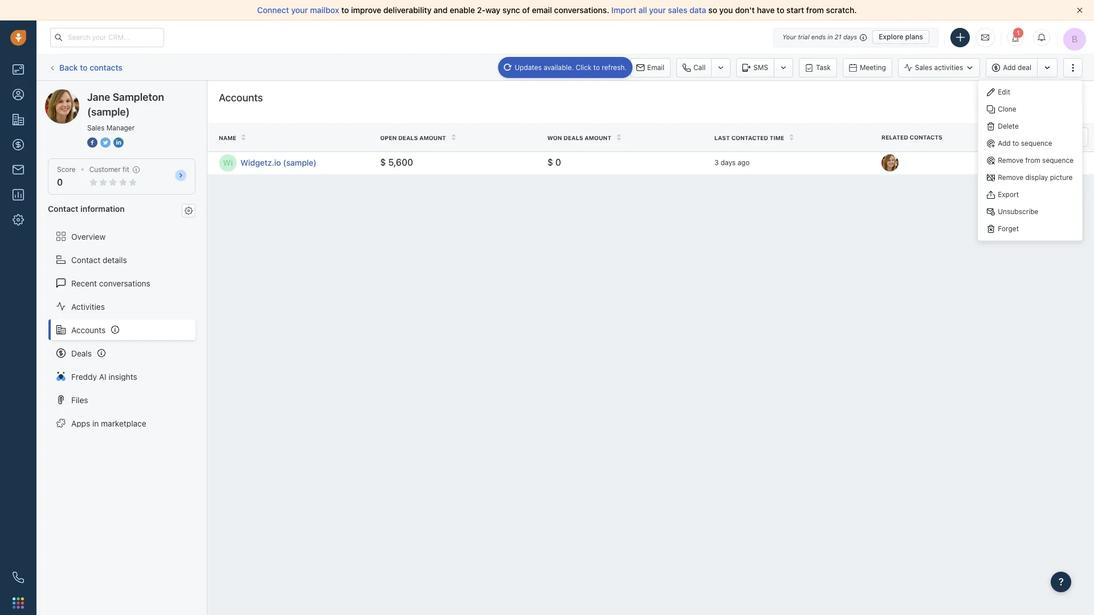 Task type: locate. For each thing, give the bounding box(es) containing it.
contacts up jane sampleton (sample)
[[90, 63, 123, 72]]

accounts
[[219, 92, 263, 104], [71, 325, 106, 335]]

2 your from the left
[[650, 5, 666, 15]]

ago
[[738, 159, 750, 167]]

add inside button
[[1004, 63, 1017, 72]]

email
[[532, 5, 552, 15]]

name
[[219, 134, 237, 141]]

phone image
[[13, 573, 24, 584]]

display
[[1026, 173, 1049, 182]]

call link
[[677, 58, 712, 77]]

jane for jane sampleton (sample) sales manager
[[87, 91, 110, 103]]

in
[[828, 33, 833, 40], [92, 419, 99, 429]]

jane down back to contacts at the top of page
[[87, 91, 110, 103]]

1 horizontal spatial 0
[[556, 158, 561, 168]]

to left start
[[777, 5, 785, 15]]

sales up facebook circled icon
[[87, 124, 105, 132]]

1 remove from the top
[[999, 156, 1024, 165]]

0 inside 'score 0'
[[57, 177, 63, 188]]

call button
[[677, 58, 712, 77]]

customer
[[89, 165, 121, 174]]

back to contacts
[[59, 63, 123, 72]]

1 deals from the left
[[399, 134, 418, 141]]

(sample) right widgetz.io
[[283, 158, 317, 168]]

1 vertical spatial remove
[[999, 173, 1024, 182]]

jane down 'back'
[[68, 89, 85, 99]]

0 vertical spatial (sample)
[[129, 89, 161, 99]]

your right all
[[650, 5, 666, 15]]

1 vertical spatial add
[[999, 139, 1011, 148]]

1 horizontal spatial deals
[[564, 134, 583, 141]]

0 vertical spatial add
[[1004, 63, 1017, 72]]

0 horizontal spatial your
[[291, 5, 308, 15]]

contact up recent
[[71, 255, 101, 265]]

freshworks switcher image
[[13, 598, 24, 609]]

0 horizontal spatial sales
[[87, 124, 105, 132]]

email button
[[631, 58, 671, 77]]

so
[[709, 5, 718, 15]]

details
[[103, 255, 127, 265]]

1 $ from the left
[[380, 158, 386, 168]]

(sample) inside jane sampleton (sample) sales manager
[[87, 106, 130, 118]]

1 horizontal spatial days
[[844, 33, 858, 40]]

your left mailbox at the top left of page
[[291, 5, 308, 15]]

(sample) for jane sampleton (sample) sales manager
[[87, 106, 130, 118]]

related contacts
[[882, 134, 943, 141]]

jane
[[68, 89, 85, 99], [87, 91, 110, 103]]

updates available. click to refresh.
[[515, 63, 627, 72]]

5,600
[[388, 158, 413, 168]]

0 horizontal spatial contacts
[[90, 63, 123, 72]]

sequence up 'picture'
[[1043, 156, 1074, 165]]

0 vertical spatial in
[[828, 33, 833, 40]]

score 0
[[57, 165, 76, 188]]

0 for $ 0
[[556, 158, 561, 168]]

1 horizontal spatial sales
[[916, 63, 933, 72]]

sampleton down back to contacts at the top of page
[[88, 89, 127, 99]]

1 your from the left
[[291, 5, 308, 15]]

remove from sequence
[[999, 156, 1074, 165]]

remove
[[999, 156, 1024, 165], [999, 173, 1024, 182]]

jane for jane sampleton (sample)
[[68, 89, 85, 99]]

1 horizontal spatial jane
[[87, 91, 110, 103]]

add left deal
[[1004, 63, 1017, 72]]

enable
[[450, 5, 475, 15]]

1 vertical spatial from
[[1026, 156, 1041, 165]]

1
[[1017, 31, 1021, 38]]

customer fit
[[89, 165, 129, 174]]

(sample) up manager
[[129, 89, 161, 99]]

1 vertical spatial accounts
[[71, 325, 106, 335]]

0 down won
[[556, 158, 561, 168]]

1 vertical spatial sequence
[[1043, 156, 1074, 165]]

add down delete
[[999, 139, 1011, 148]]

way
[[486, 5, 501, 15]]

1 horizontal spatial $
[[548, 158, 553, 168]]

last
[[715, 134, 730, 141]]

Search your CRM... text field
[[50, 28, 164, 47]]

won deals amount
[[548, 134, 612, 141]]

sms
[[754, 63, 769, 72]]

in right apps
[[92, 419, 99, 429]]

$ down won
[[548, 158, 553, 168]]

0 horizontal spatial in
[[92, 419, 99, 429]]

0 horizontal spatial from
[[807, 5, 825, 15]]

2 remove from the top
[[999, 173, 1024, 182]]

to inside "link"
[[80, 63, 88, 72]]

facebook circled image
[[87, 137, 98, 149]]

accounts down activities
[[71, 325, 106, 335]]

recent conversations
[[71, 279, 150, 288]]

widgetz.io
[[241, 158, 281, 168]]

apps in marketplace
[[71, 419, 146, 429]]

2-
[[477, 5, 486, 15]]

in left 21
[[828, 33, 833, 40]]

amount right open
[[420, 134, 446, 141]]

send email image
[[982, 32, 990, 42]]

sales left the "activities"
[[916, 63, 933, 72]]

your
[[291, 5, 308, 15], [650, 5, 666, 15]]

0 for score 0
[[57, 177, 63, 188]]

deals right open
[[399, 134, 418, 141]]

contact for contact information
[[48, 204, 78, 214]]

add for add to sequence
[[999, 139, 1011, 148]]

2 $ from the left
[[548, 158, 553, 168]]

back to contacts link
[[48, 59, 123, 77]]

1 vertical spatial (sample)
[[87, 106, 130, 118]]

1 vertical spatial sales
[[87, 124, 105, 132]]

don't
[[736, 5, 755, 15]]

linkedin circled image
[[113, 137, 124, 149]]

(sample)
[[129, 89, 161, 99], [87, 106, 130, 118], [283, 158, 317, 168]]

to down delete
[[1013, 139, 1020, 148]]

0 horizontal spatial $
[[380, 158, 386, 168]]

refresh.
[[602, 63, 627, 72]]

0 horizontal spatial days
[[721, 159, 736, 167]]

(sample) down jane sampleton (sample)
[[87, 106, 130, 118]]

accounts up name
[[219, 92, 263, 104]]

0 vertical spatial accounts
[[219, 92, 263, 104]]

1 horizontal spatial contacts
[[910, 134, 943, 141]]

sequence up remove from sequence
[[1022, 139, 1053, 148]]

mng settings image
[[185, 207, 193, 215]]

1 horizontal spatial accounts
[[219, 92, 263, 104]]

contact information
[[48, 204, 125, 214]]

0 vertical spatial remove
[[999, 156, 1024, 165]]

0 vertical spatial sales
[[916, 63, 933, 72]]

wi button
[[219, 154, 237, 172]]

0 vertical spatial contact
[[48, 204, 78, 214]]

days right 21
[[844, 33, 858, 40]]

you
[[720, 5, 734, 15]]

0
[[556, 158, 561, 168], [57, 177, 63, 188]]

$ for $ 5,600
[[380, 158, 386, 168]]

1 vertical spatial contact
[[71, 255, 101, 265]]

amount
[[420, 134, 446, 141], [585, 134, 612, 141]]

sequence
[[1022, 139, 1053, 148], [1043, 156, 1074, 165]]

deals for open
[[399, 134, 418, 141]]

remove display picture
[[999, 173, 1073, 182]]

2 amount from the left
[[585, 134, 612, 141]]

1 horizontal spatial amount
[[585, 134, 612, 141]]

amount for open deals amount
[[420, 134, 446, 141]]

edit
[[999, 88, 1011, 96]]

forget
[[999, 225, 1020, 233]]

to right 'back'
[[80, 63, 88, 72]]

amount right won
[[585, 134, 612, 141]]

2 vertical spatial (sample)
[[283, 158, 317, 168]]

add
[[1004, 63, 1017, 72], [999, 139, 1011, 148]]

0 horizontal spatial 0
[[57, 177, 63, 188]]

sync
[[503, 5, 520, 15]]

contacts right related
[[910, 134, 943, 141]]

import
[[612, 5, 637, 15]]

0 vertical spatial sequence
[[1022, 139, 1053, 148]]

days right 3
[[721, 159, 736, 167]]

contact details
[[71, 255, 127, 265]]

0 horizontal spatial amount
[[420, 134, 446, 141]]

1 horizontal spatial your
[[650, 5, 666, 15]]

unsubscribe
[[999, 208, 1039, 216]]

0 vertical spatial 0
[[556, 158, 561, 168]]

picture
[[1051, 173, 1073, 182]]

21
[[835, 33, 842, 40]]

0 down score at the left of the page
[[57, 177, 63, 188]]

contacts inside "link"
[[90, 63, 123, 72]]

jane sampleton (sample)
[[68, 89, 161, 99]]

jane inside jane sampleton (sample) sales manager
[[87, 91, 110, 103]]

days
[[844, 33, 858, 40], [721, 159, 736, 167]]

task
[[817, 63, 831, 72]]

remove for remove display picture
[[999, 173, 1024, 182]]

3
[[715, 159, 719, 167]]

insights
[[109, 372, 137, 382]]

1 amount from the left
[[420, 134, 446, 141]]

data
[[690, 5, 707, 15]]

to
[[342, 5, 349, 15], [777, 5, 785, 15], [80, 63, 88, 72], [594, 63, 600, 72], [1013, 139, 1020, 148]]

1 horizontal spatial in
[[828, 33, 833, 40]]

delete
[[999, 122, 1019, 131]]

call
[[694, 63, 706, 72]]

overview
[[71, 232, 106, 242]]

0 vertical spatial contacts
[[90, 63, 123, 72]]

remove up export at right top
[[999, 173, 1024, 182]]

1 vertical spatial contacts
[[910, 134, 943, 141]]

sampleton up manager
[[113, 91, 164, 103]]

connect your mailbox to improve deliverability and enable 2-way sync of email conversations. import all your sales data so you don't have to start from scratch.
[[257, 5, 857, 15]]

from right start
[[807, 5, 825, 15]]

start
[[787, 5, 805, 15]]

remove down add to sequence
[[999, 156, 1024, 165]]

1 link
[[1008, 29, 1025, 46]]

click
[[576, 63, 592, 72]]

deals right won
[[564, 134, 583, 141]]

widgetz.io (sample) link
[[241, 158, 369, 169]]

sampleton for jane sampleton (sample) sales manager
[[113, 91, 164, 103]]

contact down 0 button
[[48, 204, 78, 214]]

1 vertical spatial 0
[[57, 177, 63, 188]]

2 deals from the left
[[564, 134, 583, 141]]

apps
[[71, 419, 90, 429]]

0 horizontal spatial jane
[[68, 89, 85, 99]]

mailbox
[[310, 5, 339, 15]]

to right mailbox at the top left of page
[[342, 5, 349, 15]]

sampleton inside jane sampleton (sample) sales manager
[[113, 91, 164, 103]]

from up remove display picture
[[1026, 156, 1041, 165]]

sales activities button
[[899, 58, 987, 77], [899, 58, 981, 77]]

$ left 5,600
[[380, 158, 386, 168]]

0 horizontal spatial deals
[[399, 134, 418, 141]]



Task type: describe. For each thing, give the bounding box(es) containing it.
contact for contact details
[[71, 255, 101, 265]]

explore plans link
[[873, 30, 930, 44]]

sequence for remove from sequence
[[1043, 156, 1074, 165]]

your
[[783, 33, 797, 40]]

manager
[[107, 124, 135, 132]]

related
[[882, 134, 909, 141]]

0 button
[[57, 177, 63, 188]]

of
[[523, 5, 530, 15]]

meeting
[[860, 63, 887, 72]]

task button
[[800, 58, 838, 77]]

conversations.
[[554, 5, 610, 15]]

deliverability
[[384, 5, 432, 15]]

explore
[[879, 33, 904, 41]]

0 vertical spatial days
[[844, 33, 858, 40]]

open
[[380, 134, 397, 141]]

information
[[80, 204, 125, 214]]

updates
[[515, 63, 542, 72]]

ends
[[812, 33, 826, 40]]

$ 0
[[548, 158, 561, 168]]

0 horizontal spatial accounts
[[71, 325, 106, 335]]

sequence for add to sequence
[[1022, 139, 1053, 148]]

sampleton for jane sampleton (sample)
[[88, 89, 127, 99]]

(sample) for jane sampleton (sample)
[[129, 89, 161, 99]]

scratch.
[[827, 5, 857, 15]]

score
[[57, 165, 76, 174]]

meeting button
[[843, 58, 893, 77]]

back
[[59, 63, 78, 72]]

connect
[[257, 5, 289, 15]]

wi
[[223, 158, 233, 168]]

have
[[757, 5, 775, 15]]

connect your mailbox link
[[257, 5, 342, 15]]

last contacted time
[[715, 134, 785, 141]]

1 vertical spatial days
[[721, 159, 736, 167]]

improve
[[351, 5, 382, 15]]

available.
[[544, 63, 574, 72]]

amount for won deals amount
[[585, 134, 612, 141]]

$ for $ 0
[[548, 158, 553, 168]]

sms button
[[737, 58, 774, 77]]

email
[[648, 63, 665, 72]]

freddy
[[71, 372, 97, 382]]

phone element
[[7, 567, 30, 590]]

freddy ai insights
[[71, 372, 137, 382]]

widgetz.io (sample)
[[241, 158, 317, 168]]

add deal button
[[987, 58, 1038, 77]]

ai
[[99, 372, 106, 382]]

activities
[[935, 63, 964, 72]]

deals
[[71, 349, 92, 358]]

fit
[[123, 165, 129, 174]]

3 days ago
[[715, 159, 750, 167]]

1 horizontal spatial from
[[1026, 156, 1041, 165]]

plans
[[906, 33, 924, 41]]

remove for remove from sequence
[[999, 156, 1024, 165]]

marketplace
[[101, 419, 146, 429]]

$ 5,600
[[380, 158, 413, 168]]

1 vertical spatial in
[[92, 419, 99, 429]]

won
[[548, 134, 562, 141]]

contacted
[[732, 134, 769, 141]]

close image
[[1078, 7, 1083, 13]]

add deal
[[1004, 63, 1032, 72]]

activities
[[71, 302, 105, 312]]

sales activities
[[916, 63, 964, 72]]

recent
[[71, 279, 97, 288]]

twitter circled image
[[100, 137, 111, 149]]

add for add deal
[[1004, 63, 1017, 72]]

import all your sales data link
[[612, 5, 709, 15]]

updates available. click to refresh. link
[[498, 57, 633, 78]]

files
[[71, 395, 88, 405]]

jane sampleton (sample) sales manager
[[87, 91, 164, 132]]

your trial ends in 21 days
[[783, 33, 858, 40]]

to right click
[[594, 63, 600, 72]]

sales inside jane sampleton (sample) sales manager
[[87, 124, 105, 132]]

trial
[[799, 33, 810, 40]]

sales
[[668, 5, 688, 15]]

deals for won
[[564, 134, 583, 141]]

export
[[999, 190, 1020, 199]]

open deals amount
[[380, 134, 446, 141]]

add to sequence
[[999, 139, 1053, 148]]

0 vertical spatial from
[[807, 5, 825, 15]]

and
[[434, 5, 448, 15]]

clone
[[999, 105, 1017, 113]]

conversations
[[99, 279, 150, 288]]



Task type: vqa. For each thing, say whether or not it's contained in the screenshot.
(Sample) in the Jane Sampleton (Sample) Sales Manager
yes



